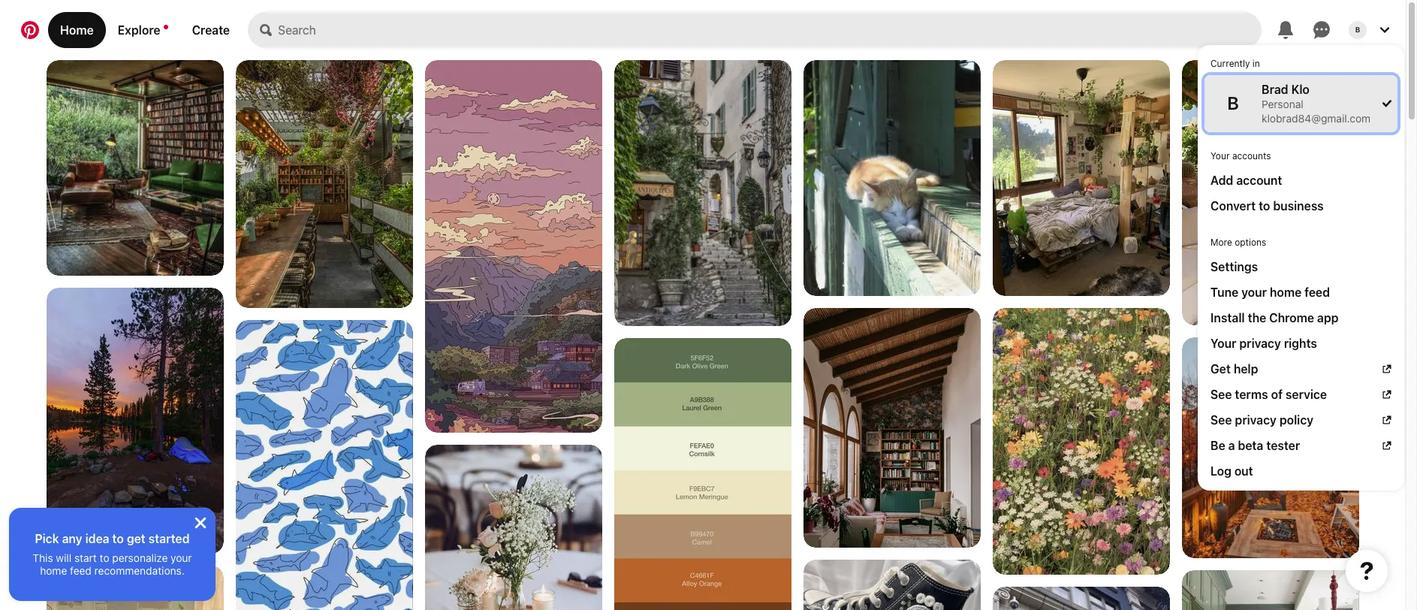 Task type: vqa. For each thing, say whether or not it's contained in the screenshot.
Rustic Southwestern Style Outdoor Living Space IMAGE
yes



Task type: locate. For each thing, give the bounding box(es) containing it.
the
[[1248, 311, 1267, 325]]

account
[[1237, 174, 1283, 187]]

accounts
[[1233, 150, 1272, 162]]

2 vertical spatial to
[[100, 551, 109, 564]]

privacy down the
[[1240, 337, 1282, 350]]

add
[[1211, 174, 1234, 187]]

your up 'add'
[[1211, 150, 1230, 162]]

tune
[[1211, 285, 1239, 299]]

to left get at the bottom left of the page
[[112, 532, 124, 545]]

see inside see privacy policy link
[[1211, 413, 1233, 427]]

home link
[[48, 12, 106, 48]]

1 vertical spatial see
[[1211, 413, 1233, 427]]

2 horizontal spatial to
[[1259, 199, 1271, 213]]

your
[[1211, 150, 1230, 162], [1211, 337, 1237, 350]]

see down get
[[1211, 388, 1233, 401]]

this contains an image of: teqryouapart image
[[993, 60, 1171, 296]]

settings link
[[1211, 258, 1392, 275]]

feed
[[1305, 285, 1331, 299], [70, 564, 92, 577]]

see up the be
[[1211, 413, 1233, 427]]

brad
[[1262, 83, 1289, 96]]

options
[[1235, 237, 1267, 248]]

0 vertical spatial to
[[1259, 199, 1271, 213]]

1 vertical spatial your
[[1211, 337, 1237, 350]]

0 horizontal spatial feed
[[70, 564, 92, 577]]

0 vertical spatial feed
[[1305, 285, 1331, 299]]

your
[[1242, 285, 1267, 299], [171, 551, 192, 564]]

tune your home feed link
[[1211, 284, 1392, 301]]

see
[[1211, 388, 1233, 401], [1211, 413, 1233, 427]]

1 horizontal spatial to
[[112, 532, 124, 545]]

in
[[1253, 58, 1261, 69]]

your inside more options element
[[1242, 285, 1267, 299]]

out
[[1235, 464, 1254, 478]]

recommendations.
[[94, 564, 185, 577]]

feed up app
[[1305, 285, 1331, 299]]

0 vertical spatial your
[[1242, 285, 1267, 299]]

klobrad84@gmail.com
[[1262, 112, 1371, 125]]

2 your from the top
[[1211, 337, 1237, 350]]

privacy for rights
[[1240, 337, 1282, 350]]

to
[[1259, 199, 1271, 213], [112, 532, 124, 545], [100, 551, 109, 564]]

list
[[0, 60, 1406, 610]]

home inside pick any idea to get started this will start to personalize your home feed recommendations.
[[40, 564, 67, 577]]

terms
[[1235, 388, 1269, 401]]

this contains an image of: gilded autumn velvet image
[[1183, 337, 1360, 559]]

this
[[33, 551, 53, 564]]

your up get
[[1211, 337, 1237, 350]]

get help link
[[1211, 361, 1392, 377]]

business
[[1274, 199, 1324, 213]]

get
[[1211, 362, 1231, 376]]

be a beta tester
[[1211, 439, 1301, 452]]

feed down any
[[70, 564, 92, 577]]

see for see privacy policy
[[1211, 413, 1233, 427]]

start
[[74, 551, 97, 564]]

explore
[[118, 23, 160, 37]]

see terms of service link
[[1211, 386, 1392, 403]]

this contains an image of: fields // charcoal — by hope johnson image
[[804, 308, 981, 548]]

your up the
[[1242, 285, 1267, 299]]

home down pick
[[40, 564, 67, 577]]

this contains an image of: a relaxed garden soiree wedding in kiama - modern wedding image
[[425, 445, 603, 610]]

0 vertical spatial home
[[1270, 285, 1302, 299]]

get help
[[1211, 362, 1259, 376]]

1 vertical spatial privacy
[[1235, 413, 1277, 427]]

see privacy policy
[[1211, 413, 1314, 427]]

to down account
[[1259, 199, 1271, 213]]

pick
[[35, 532, 59, 545]]

this contains an image of: image
[[236, 320, 413, 610], [47, 566, 224, 610]]

your for your privacy rights
[[1211, 337, 1237, 350]]

the grounds of alexandria image
[[236, 60, 413, 308]]

0 horizontal spatial home
[[40, 564, 67, 577]]

explore link
[[106, 12, 180, 48]]

service
[[1286, 388, 1327, 401]]

any
[[62, 532, 82, 545]]

your accounts
[[1211, 150, 1272, 162]]

see terms of service
[[1211, 388, 1327, 401]]

1 horizontal spatial this contains an image of: image
[[236, 320, 413, 610]]

policy
[[1280, 413, 1314, 427]]

1 vertical spatial feed
[[70, 564, 92, 577]]

your down started
[[171, 551, 192, 564]]

0 vertical spatial privacy
[[1240, 337, 1282, 350]]

see inside see terms of service link
[[1211, 388, 1233, 401]]

feed inside pick any idea to get started this will start to personalize your home feed recommendations.
[[70, 564, 92, 577]]

privacy
[[1240, 337, 1282, 350], [1235, 413, 1277, 427]]

1 see from the top
[[1211, 388, 1233, 401]]

rustic southwestern style outdoor living space image
[[1183, 60, 1360, 325]]

home inside more options element
[[1270, 285, 1302, 299]]

this contains an image of: the perfect world. welcome \o/ image
[[804, 60, 981, 296]]

tester
[[1267, 439, 1301, 452]]

2 see from the top
[[1211, 413, 1233, 427]]

this contains an image of: 24martie image
[[993, 587, 1171, 610]]

1 vertical spatial home
[[40, 564, 67, 577]]

1 horizontal spatial home
[[1270, 285, 1302, 299]]

see privacy policy link
[[1211, 412, 1392, 428]]

home
[[1270, 285, 1302, 299], [40, 564, 67, 577]]

to right the start
[[100, 551, 109, 564]]

privacy for policy
[[1235, 413, 1277, 427]]

1 horizontal spatial feed
[[1305, 285, 1331, 299]]

rights
[[1285, 337, 1318, 350]]

1 your from the top
[[1211, 150, 1230, 162]]

to inside your accounts element
[[1259, 199, 1271, 213]]

privacy up be a beta tester
[[1235, 413, 1277, 427]]

your inside more options element
[[1211, 337, 1237, 350]]

0 vertical spatial see
[[1211, 388, 1233, 401]]

home up chrome
[[1270, 285, 1302, 299]]

1 horizontal spatial your
[[1242, 285, 1267, 299]]

0 horizontal spatial your
[[171, 551, 192, 564]]

0 vertical spatial your
[[1211, 150, 1230, 162]]

be a beta tester link
[[1211, 437, 1392, 454]]

1 vertical spatial your
[[171, 551, 192, 564]]

convert to business
[[1211, 199, 1324, 213]]



Task type: describe. For each thing, give the bounding box(es) containing it.
be
[[1211, 439, 1226, 452]]

this contains an image of: lake tahoe's least crowded and most photogenic campsite image
[[47, 288, 224, 554]]

travel | the golden girl | jess keys, travel goals, travel inspiration, travel guide, vacation, vacation ideas, getaway, bucket list, wanderlust, luxury, resort, dream destination, beach, mountains, on the road, adventure image
[[615, 60, 792, 327]]

personalize
[[112, 551, 168, 564]]

klo
[[1292, 83, 1310, 96]]

notifications image
[[163, 25, 168, 29]]

tune your home feed
[[1211, 285, 1331, 299]]

a
[[1229, 439, 1236, 452]]

currently in element
[[1205, 52, 1398, 132]]

more options
[[1211, 237, 1267, 248]]

settings
[[1211, 260, 1259, 273]]

see for see terms of service
[[1211, 388, 1233, 401]]

started
[[149, 532, 190, 545]]

help
[[1234, 362, 1259, 376]]

chrome
[[1270, 311, 1315, 325]]

will
[[56, 551, 72, 564]]

selected item image
[[1383, 99, 1392, 108]]

more options element
[[1205, 231, 1398, 484]]

Search text field
[[278, 12, 1262, 48]]

log out
[[1211, 464, 1254, 478]]

this contains an image of: sage green kitchen in a renovated victorian home, southport, fairfield, connecticut image
[[1183, 570, 1360, 610]]

feed inside tune your home feed link
[[1305, 285, 1331, 299]]

log
[[1211, 464, 1232, 478]]

pick any idea to get started this will start to personalize your home feed recommendations.
[[33, 532, 192, 577]]

personal
[[1262, 98, 1304, 110]]

app
[[1318, 311, 1339, 325]]

install
[[1211, 311, 1245, 325]]

your accounts element
[[1205, 144, 1398, 219]]

home
[[60, 23, 94, 37]]

more
[[1211, 237, 1233, 248]]

your for your accounts
[[1211, 150, 1230, 162]]

0 horizontal spatial this contains an image of: image
[[47, 566, 224, 610]]

brad klo personal klobrad84@gmail.com
[[1262, 83, 1371, 125]]

idea
[[85, 532, 109, 545]]

install the chrome app
[[1211, 311, 1339, 325]]

beta
[[1239, 439, 1264, 452]]

your privacy rights
[[1211, 337, 1318, 350]]

create
[[192, 23, 230, 37]]

create link
[[180, 12, 242, 48]]

convert
[[1211, 199, 1256, 213]]

this contains an image of: pin by jo on fondos | landscape wallpaper, scenery wallpaper, anime scenery wallpaper image
[[425, 60, 603, 503]]

this contains: color combination with sage green image
[[615, 338, 792, 610]]

brad klo image
[[1349, 21, 1367, 39]]

add account
[[1211, 174, 1283, 187]]

search icon image
[[260, 24, 272, 36]]

brad klo menu item
[[1205, 75, 1398, 132]]

0 horizontal spatial to
[[100, 551, 109, 564]]

embroidered converse/converse custom flower embroidery /bridal - etsy turkey image
[[804, 560, 981, 610]]

currently
[[1211, 58, 1250, 69]]

1 vertical spatial to
[[112, 532, 124, 545]]

this contains an image of: my kemetic dreams image
[[47, 60, 224, 277]]

your inside pick any idea to get started this will start to personalize your home feed recommendations.
[[171, 551, 192, 564]]

currently in
[[1211, 58, 1261, 69]]

your privacy rights link
[[1211, 335, 1392, 352]]

get
[[127, 532, 146, 545]]

this contains an image of: vertical gardens can be installed both indoors and outdoors. they can be constructed using a variety image
[[993, 308, 1171, 575]]

of
[[1272, 388, 1283, 401]]



